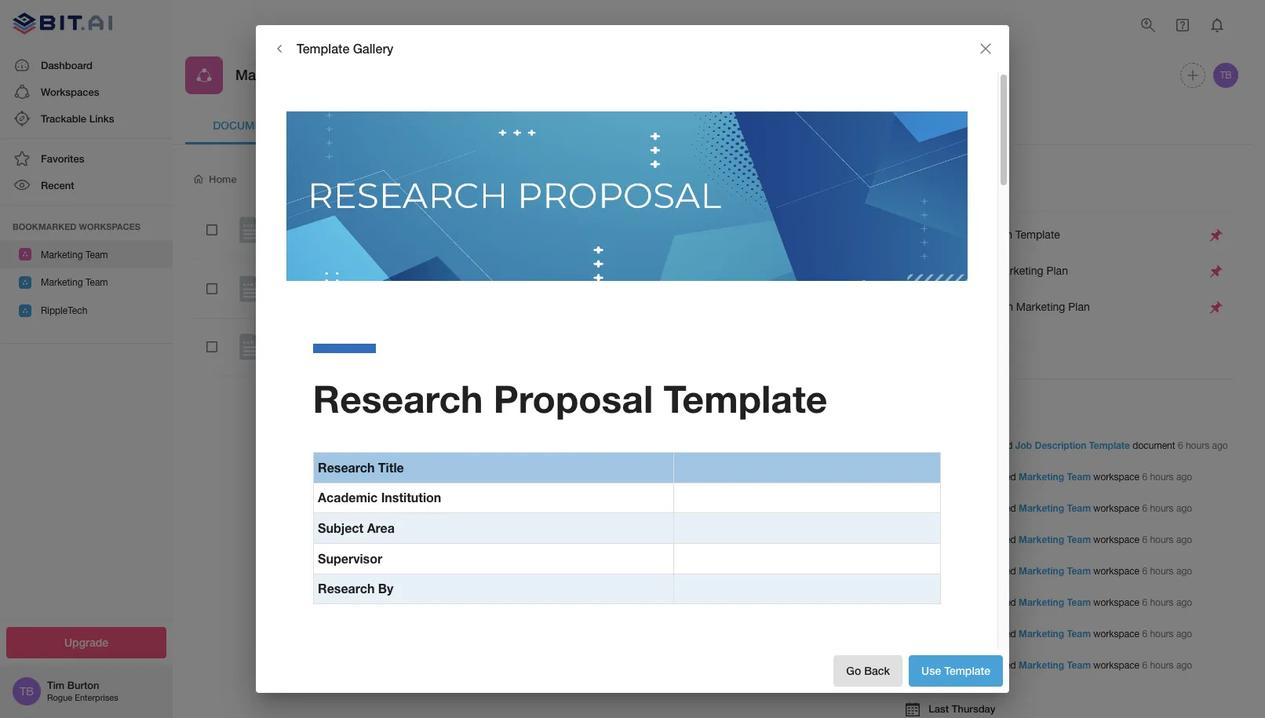 Task type: locate. For each thing, give the bounding box(es) containing it.
content
[[323, 118, 375, 132]]

hours for third marketing team link from the top
[[1151, 534, 1174, 545]]

create new
[[807, 172, 866, 185]]

1 horizontal spatial product
[[935, 301, 974, 313]]

tim burton created job description template document 6 hours ago
[[932, 439, 1229, 451]]

4
[[363, 355, 368, 364]]

5 updated from the top
[[981, 597, 1017, 608]]

6 inside updated marketing team workspace 6 hours ago
[[1143, 629, 1148, 640]]

launch
[[977, 301, 1014, 313], [320, 332, 360, 346]]

research proposal template dialog
[[256, 25, 1010, 718]]

2 by from the top
[[306, 355, 316, 364]]

marketing team button up rippletech
[[0, 269, 173, 297]]

insights
[[474, 118, 525, 132]]

6 for third marketing team link from the top
[[1143, 534, 1148, 545]]

tim
[[318, 238, 332, 247], [318, 355, 332, 364], [932, 440, 948, 451], [932, 472, 948, 483], [932, 503, 948, 514], [932, 534, 948, 545], [932, 566, 948, 577], [932, 597, 948, 608], [932, 660, 948, 671], [47, 679, 65, 692]]

dashboard
[[41, 59, 93, 71]]

6 updated from the top
[[981, 629, 1017, 640]]

2 created from the top
[[273, 355, 304, 364]]

by for created by tim burton 4 days ago
[[306, 355, 316, 364]]

0 horizontal spatial partnership marketing plan link
[[229, 263, 835, 315]]

subject area
[[318, 521, 395, 535]]

1 horizontal spatial description
[[957, 229, 1013, 241]]

go
[[847, 664, 862, 677]]

description
[[297, 215, 359, 229], [957, 229, 1013, 241], [1035, 439, 1087, 451]]

0 vertical spatial tb
[[1221, 70, 1232, 81]]

partnership marketing plan
[[935, 265, 1069, 277], [273, 274, 421, 288]]

tim burton updated marketing team workspace 6 hours ago for first marketing team link from the bottom of the page
[[932, 659, 1193, 671]]

tim for 4th marketing team link from the bottom
[[932, 566, 948, 577]]

documents
[[213, 118, 283, 132]]

tab list
[[185, 107, 1241, 144]]

1 marketing team link from the top
[[1019, 471, 1091, 483]]

use template
[[922, 664, 991, 677]]

6 tim burton updated marketing team workspace 6 hours ago from the top
[[932, 659, 1193, 671]]

6 for first marketing team link from the bottom of the page
[[1143, 660, 1148, 671]]

1 updated from the top
[[981, 472, 1017, 483]]

rogue
[[47, 694, 72, 703]]

created for created by tim burton 6 hours ago
[[273, 238, 304, 247]]

0 vertical spatial research
[[313, 376, 483, 421]]

0 horizontal spatial product
[[273, 332, 316, 346]]

template
[[297, 41, 350, 56], [363, 215, 412, 229], [1016, 229, 1061, 241], [664, 376, 828, 421], [1090, 439, 1131, 451], [945, 664, 991, 677]]

1 vertical spatial marketing team
[[41, 249, 108, 260]]

research down days
[[313, 376, 483, 421]]

2 workspace from the top
[[1094, 503, 1140, 514]]

0 horizontal spatial launch
[[320, 332, 360, 346]]

burton
[[335, 238, 361, 247], [335, 355, 361, 364], [950, 440, 979, 451], [950, 472, 979, 483], [950, 503, 979, 514], [950, 534, 979, 545], [950, 566, 979, 577], [950, 597, 979, 608], [950, 660, 979, 671], [67, 679, 99, 692]]

research down the supervisor
[[318, 581, 375, 596]]

3 marketing team link from the top
[[1019, 534, 1091, 545]]

remove favorite image
[[427, 272, 446, 291]]

description right created
[[1035, 439, 1087, 451]]

6 for 5th marketing team link from the top of the page
[[1143, 597, 1148, 608]]

updated marketing team workspace 6 hours ago
[[979, 628, 1193, 640]]

1 vertical spatial product
[[273, 332, 316, 346]]

plan
[[1047, 265, 1069, 277], [397, 274, 421, 288], [1069, 301, 1090, 313], [421, 332, 445, 346]]

job right created
[[1016, 439, 1033, 451]]

4 tim burton updated marketing team workspace 6 hours ago from the top
[[932, 565, 1193, 577]]

back
[[865, 664, 890, 677]]

tim burton updated marketing team workspace 6 hours ago for third marketing team link from the top
[[932, 534, 1193, 545]]

partnership marketing plan down created by tim burton 6 hours ago
[[273, 274, 421, 288]]

2 updated from the top
[[981, 503, 1017, 514]]

marketing team link
[[1019, 471, 1091, 483], [1019, 502, 1091, 514], [1019, 534, 1091, 545], [1019, 565, 1091, 577], [1019, 596, 1091, 608], [1019, 628, 1091, 640], [1019, 659, 1091, 671]]

3 tim burton updated marketing team workspace 6 hours ago from the top
[[932, 534, 1193, 545]]

by for created by tim burton 6 hours ago
[[306, 238, 316, 247]]

home
[[209, 173, 237, 185]]

marketing team
[[236, 66, 340, 84], [41, 249, 108, 260], [41, 277, 108, 288]]

0 horizontal spatial product launch marketing plan
[[273, 332, 445, 346]]

research for research by
[[318, 581, 375, 596]]

institution
[[381, 490, 442, 505]]

6 workspace from the top
[[1094, 629, 1140, 640]]

6 inside the tim burton created job description template document 6 hours ago
[[1179, 440, 1184, 451]]

research title
[[318, 460, 404, 475]]

hours
[[371, 238, 392, 247], [1186, 440, 1210, 451], [1151, 472, 1174, 483], [1151, 503, 1174, 514], [1151, 534, 1174, 545], [1151, 566, 1174, 577], [1151, 597, 1174, 608], [1151, 629, 1174, 640], [1151, 660, 1174, 671]]

burton for first marketing team link from the bottom of the page
[[950, 660, 979, 671]]

tb inside button
[[1221, 70, 1232, 81]]

job description template link right created
[[1016, 439, 1131, 451]]

6 for 4th marketing team link from the bottom
[[1143, 566, 1148, 577]]

hours for second marketing team link from the top of the page
[[1151, 503, 1174, 514]]

research by
[[318, 581, 394, 596]]

tim for 5th marketing team link from the top of the page
[[932, 597, 948, 608]]

ago
[[395, 238, 409, 247], [391, 355, 406, 364], [1213, 440, 1229, 451], [1177, 472, 1193, 483], [1177, 503, 1193, 514], [1177, 534, 1193, 545], [1177, 566, 1193, 577], [1177, 597, 1193, 608], [1177, 629, 1193, 640], [1177, 660, 1193, 671]]

0 horizontal spatial partnership marketing plan
[[273, 274, 421, 288]]

marketing team up rippletech
[[41, 277, 108, 288]]

settings
[[598, 118, 652, 132]]

updated for first marketing team link from the bottom of the page
[[981, 660, 1017, 671]]

upgrade button
[[6, 627, 166, 659]]

3 updated from the top
[[981, 534, 1017, 545]]

home link
[[192, 172, 237, 186]]

5 tim burton updated marketing team workspace 6 hours ago from the top
[[932, 596, 1193, 608]]

1 vertical spatial tb
[[20, 685, 34, 698]]

use template button
[[909, 655, 1003, 687]]

0 vertical spatial product launch marketing plan
[[935, 301, 1090, 313]]

burton inside the tim burton created job description template document 6 hours ago
[[950, 440, 979, 451]]

partnership
[[935, 265, 992, 277], [273, 274, 336, 288]]

1 horizontal spatial job
[[935, 229, 954, 241]]

updated for 1st marketing team link from the top of the page
[[981, 472, 1017, 483]]

1 created from the top
[[273, 238, 304, 247]]

updated for second marketing team link from the top of the page
[[981, 503, 1017, 514]]

trackable
[[41, 112, 86, 125]]

tim inside the tim burton created job description template document 6 hours ago
[[932, 440, 948, 451]]

workspace inside updated marketing team workspace 6 hours ago
[[1094, 629, 1140, 640]]

research proposal template
[[313, 376, 828, 421]]

launch inside 'link'
[[977, 301, 1014, 313]]

6 for second marketing team link from the top of the page
[[1143, 503, 1148, 514]]

job up created by tim burton 6 hours ago
[[273, 215, 294, 229]]

template inside button
[[945, 664, 991, 677]]

burton for 1st marketing team link from the top of the page
[[950, 472, 979, 483]]

enterprises
[[75, 694, 118, 703]]

job description template link
[[910, 226, 1205, 245], [1016, 439, 1131, 451]]

workspaces button
[[0, 78, 173, 105]]

plan inside "product launch marketing plan" 'link'
[[1069, 301, 1090, 313]]

6
[[363, 238, 368, 247], [1179, 440, 1184, 451], [1143, 472, 1148, 483], [1143, 503, 1148, 514], [1143, 534, 1148, 545], [1143, 566, 1148, 577], [1143, 597, 1148, 608], [1143, 629, 1148, 640], [1143, 660, 1148, 671]]

2 horizontal spatial description
[[1035, 439, 1087, 451]]

research
[[313, 376, 483, 421], [318, 460, 375, 475], [318, 581, 375, 596]]

1 horizontal spatial tb
[[1221, 70, 1232, 81]]

job description template link up "product launch marketing plan" 'link'
[[910, 226, 1205, 245]]

product
[[935, 301, 974, 313], [273, 332, 316, 346]]

1 vertical spatial created
[[273, 355, 304, 364]]

team
[[305, 66, 340, 84], [85, 249, 108, 260], [85, 277, 108, 288], [1067, 471, 1091, 483], [1067, 502, 1091, 514], [1067, 534, 1091, 545], [1067, 565, 1091, 577], [1067, 596, 1091, 608], [1067, 628, 1091, 640], [1067, 659, 1091, 671]]

1 tim burton updated marketing team workspace 6 hours ago from the top
[[932, 471, 1193, 483]]

rippletech
[[41, 305, 87, 316]]

0 vertical spatial product
[[935, 301, 974, 313]]

2 horizontal spatial job
[[1016, 439, 1033, 451]]

pinned items
[[904, 189, 980, 204]]

burton for third marketing team link from the top
[[950, 534, 979, 545]]

job description template down "items"
[[935, 229, 1061, 241]]

0 horizontal spatial tb
[[20, 685, 34, 698]]

research up academic
[[318, 460, 375, 475]]

favorite image
[[418, 213, 437, 232]]

4 updated from the top
[[981, 566, 1017, 577]]

1 vertical spatial product launch marketing plan
[[273, 332, 445, 346]]

job down pinned items
[[935, 229, 954, 241]]

marketing team down template gallery
[[236, 66, 340, 84]]

burton for 5th marketing team link from the top of the page
[[950, 597, 979, 608]]

partnership down "items"
[[935, 265, 992, 277]]

tim burton updated marketing team workspace 6 hours ago for 4th marketing team link from the bottom
[[932, 565, 1193, 577]]

tb
[[1221, 70, 1232, 81], [20, 685, 34, 698]]

7 workspace from the top
[[1094, 660, 1140, 671]]

0 vertical spatial launch
[[977, 301, 1014, 313]]

created
[[273, 238, 304, 247], [273, 355, 304, 364]]

updated
[[981, 472, 1017, 483], [981, 503, 1017, 514], [981, 534, 1017, 545], [981, 566, 1017, 577], [981, 597, 1017, 608], [981, 629, 1017, 640], [981, 660, 1017, 671]]

hours for first marketing team link from the bottom of the page
[[1151, 660, 1174, 671]]

2 marketing team button from the top
[[0, 269, 173, 297]]

6 for 1st marketing team link from the top of the page
[[1143, 472, 1148, 483]]

created by tim burton 6 hours ago
[[273, 238, 409, 247]]

7 updated from the top
[[981, 660, 1017, 671]]

0 vertical spatial job description template link
[[910, 226, 1205, 245]]

0 horizontal spatial description
[[297, 215, 359, 229]]

1 vertical spatial by
[[306, 355, 316, 364]]

tim for the bottommost job description template link
[[932, 440, 948, 451]]

0 vertical spatial created
[[273, 238, 304, 247]]

2 tim burton updated marketing team workspace 6 hours ago from the top
[[932, 502, 1193, 514]]

updated for 5th marketing team link from the top of the page
[[981, 597, 1017, 608]]

settings link
[[562, 107, 688, 144]]

title
[[378, 460, 404, 475]]

description down "items"
[[957, 229, 1013, 241]]

1 horizontal spatial product launch marketing plan
[[935, 301, 1090, 313]]

1 vertical spatial research
[[318, 460, 375, 475]]

dashboard button
[[0, 52, 173, 78]]

description up created by tim burton 6 hours ago
[[297, 215, 359, 229]]

1 horizontal spatial launch
[[977, 301, 1014, 313]]

partnership marketing plan up "product launch marketing plan" 'link'
[[935, 265, 1069, 277]]

marketing team down bookmarked workspaces
[[41, 249, 108, 260]]

partnership down created by tim burton 6 hours ago
[[273, 274, 336, 288]]

product launch marketing plan inside 'link'
[[935, 301, 1090, 313]]

recent
[[41, 179, 74, 192]]

hours inside updated marketing team workspace 6 hours ago
[[1151, 629, 1174, 640]]

created
[[981, 440, 1013, 451]]

2 vertical spatial marketing team
[[41, 277, 108, 288]]

go back
[[847, 664, 890, 677]]

tim for third marketing team link from the top
[[932, 534, 948, 545]]

trackable links button
[[0, 105, 173, 132]]

workspace
[[1094, 472, 1140, 483], [1094, 503, 1140, 514], [1094, 534, 1140, 545], [1094, 566, 1140, 577], [1094, 597, 1140, 608], [1094, 629, 1140, 640], [1094, 660, 1140, 671]]

by
[[306, 238, 316, 247], [306, 355, 316, 364]]

by
[[378, 581, 394, 596]]

subject
[[318, 521, 364, 535]]

2 vertical spatial research
[[318, 581, 375, 596]]

proposal
[[494, 376, 653, 421]]

academic
[[318, 490, 378, 505]]

marketing
[[236, 66, 301, 84], [41, 249, 83, 260], [995, 265, 1044, 277], [339, 274, 394, 288], [41, 277, 83, 288], [1017, 301, 1066, 313], [363, 332, 418, 346], [1019, 471, 1065, 483], [1019, 502, 1065, 514], [1019, 534, 1065, 545], [1019, 565, 1065, 577], [1019, 596, 1065, 608], [1019, 628, 1065, 640], [1019, 659, 1065, 671]]

favorites
[[41, 152, 84, 165]]

1 workspace from the top
[[1094, 472, 1140, 483]]

product launch marketing plan
[[935, 301, 1090, 313], [273, 332, 445, 346]]

marketing team button
[[0, 241, 173, 269], [0, 269, 173, 297]]

job description template
[[273, 215, 412, 229], [935, 229, 1061, 241]]

content library
[[323, 118, 425, 132]]

0 vertical spatial by
[[306, 238, 316, 247]]

marketing team button down bookmarked workspaces
[[0, 241, 173, 269]]

job description template up created by tim burton 6 hours ago
[[273, 215, 412, 229]]

tim burton updated marketing team workspace 6 hours ago for 1st marketing team link from the top of the page
[[932, 471, 1193, 483]]

1 horizontal spatial partnership marketing plan
[[935, 265, 1069, 277]]

tim burton updated marketing team workspace 6 hours ago
[[932, 471, 1193, 483], [932, 502, 1193, 514], [932, 534, 1193, 545], [932, 565, 1193, 577], [932, 596, 1193, 608], [932, 659, 1193, 671]]

product launch marketing plan link
[[910, 298, 1205, 317]]

updated inside updated marketing team workspace 6 hours ago
[[981, 629, 1017, 640]]

updated for 4th marketing team link from the bottom
[[981, 566, 1017, 577]]

supervisor
[[318, 551, 383, 566]]

1 by from the top
[[306, 238, 316, 247]]

burton inside tim burton rogue enterprises
[[67, 679, 99, 692]]

hours for 4th marketing team link from the bottom
[[1151, 566, 1174, 577]]

trackable links
[[41, 112, 114, 125]]

created by tim burton 4 days ago
[[273, 355, 406, 364]]



Task type: vqa. For each thing, say whether or not it's contained in the screenshot.
second Marketing Team LINK from the top
yes



Task type: describe. For each thing, give the bounding box(es) containing it.
tim for second marketing team link from the top of the page
[[932, 503, 948, 514]]

hours for 1st marketing team link from the top of the page
[[1151, 472, 1174, 483]]

tab list containing documents
[[185, 107, 1241, 144]]

recent button
[[0, 172, 173, 199]]

0 vertical spatial marketing team
[[236, 66, 340, 84]]

workspaces
[[79, 221, 141, 231]]

documents link
[[185, 107, 311, 144]]

gallery
[[353, 41, 394, 56]]

2 marketing team link from the top
[[1019, 502, 1091, 514]]

days
[[371, 355, 389, 364]]

ago inside updated marketing team workspace 6 hours ago
[[1177, 629, 1193, 640]]

create
[[807, 172, 841, 185]]

1 horizontal spatial partnership marketing plan link
[[910, 262, 1205, 281]]

tim burton updated marketing team workspace 6 hours ago for 5th marketing team link from the top of the page
[[932, 596, 1193, 608]]

pinned
[[904, 189, 945, 204]]

ago inside the tim burton created job description template document 6 hours ago
[[1213, 440, 1229, 451]]

hours inside the tim burton created job description template document 6 hours ago
[[1186, 440, 1210, 451]]

5 marketing team link from the top
[[1019, 596, 1091, 608]]

tb button
[[1212, 60, 1241, 90]]

burton for 4th marketing team link from the bottom
[[950, 566, 979, 577]]

burton for the bottommost job description template link
[[950, 440, 979, 451]]

thursday
[[952, 703, 996, 715]]

area
[[367, 521, 395, 535]]

tim burton updated marketing team workspace 6 hours ago for second marketing team link from the top of the page
[[932, 502, 1193, 514]]

workspaces
[[41, 85, 99, 98]]

research for research proposal template
[[313, 376, 483, 421]]

bookmarked
[[13, 221, 77, 231]]

tim for first marketing team link from the bottom of the page
[[932, 660, 948, 671]]

favorites button
[[0, 145, 173, 172]]

academic institution
[[318, 490, 442, 505]]

1 vertical spatial launch
[[320, 332, 360, 346]]

1 vertical spatial job description template link
[[1016, 439, 1131, 451]]

1 horizontal spatial job description template
[[935, 229, 1061, 241]]

create new button
[[794, 163, 879, 195]]

tim inside tim burton rogue enterprises
[[47, 679, 65, 692]]

6 marketing team link from the top
[[1019, 628, 1091, 640]]

last
[[929, 703, 949, 715]]

last thursday
[[929, 703, 996, 715]]

items
[[948, 189, 980, 204]]

marketing inside 'link'
[[1017, 301, 1066, 313]]

go back button
[[834, 655, 903, 687]]

1 horizontal spatial partnership
[[935, 265, 992, 277]]

tim for 1st marketing team link from the top of the page
[[932, 472, 948, 483]]

insights link
[[437, 107, 562, 144]]

links
[[89, 112, 114, 125]]

4 marketing team link from the top
[[1019, 565, 1091, 577]]

research for research title
[[318, 460, 375, 475]]

1 marketing team button from the top
[[0, 241, 173, 269]]

new
[[844, 172, 866, 185]]

updated for third marketing team link from the top
[[981, 534, 1017, 545]]

tim burton rogue enterprises
[[47, 679, 118, 703]]

upgrade
[[64, 636, 108, 649]]

0 horizontal spatial job
[[273, 215, 294, 229]]

template gallery
[[297, 41, 394, 56]]

created for created by tim burton 4 days ago
[[273, 355, 304, 364]]

content library link
[[311, 107, 437, 144]]

7 marketing team link from the top
[[1019, 659, 1091, 671]]

burton for second marketing team link from the top of the page
[[950, 503, 979, 514]]

document
[[1133, 440, 1176, 451]]

5 workspace from the top
[[1094, 597, 1140, 608]]

3 workspace from the top
[[1094, 534, 1140, 545]]

library
[[378, 118, 425, 132]]

rippletech button
[[0, 297, 173, 325]]

use
[[922, 664, 942, 677]]

product inside 'link'
[[935, 301, 974, 313]]

4 workspace from the top
[[1094, 566, 1140, 577]]

0 horizontal spatial partnership
[[273, 274, 336, 288]]

bookmarked workspaces
[[13, 221, 141, 231]]

0 horizontal spatial job description template
[[273, 215, 412, 229]]

hours for 5th marketing team link from the top of the page
[[1151, 597, 1174, 608]]



